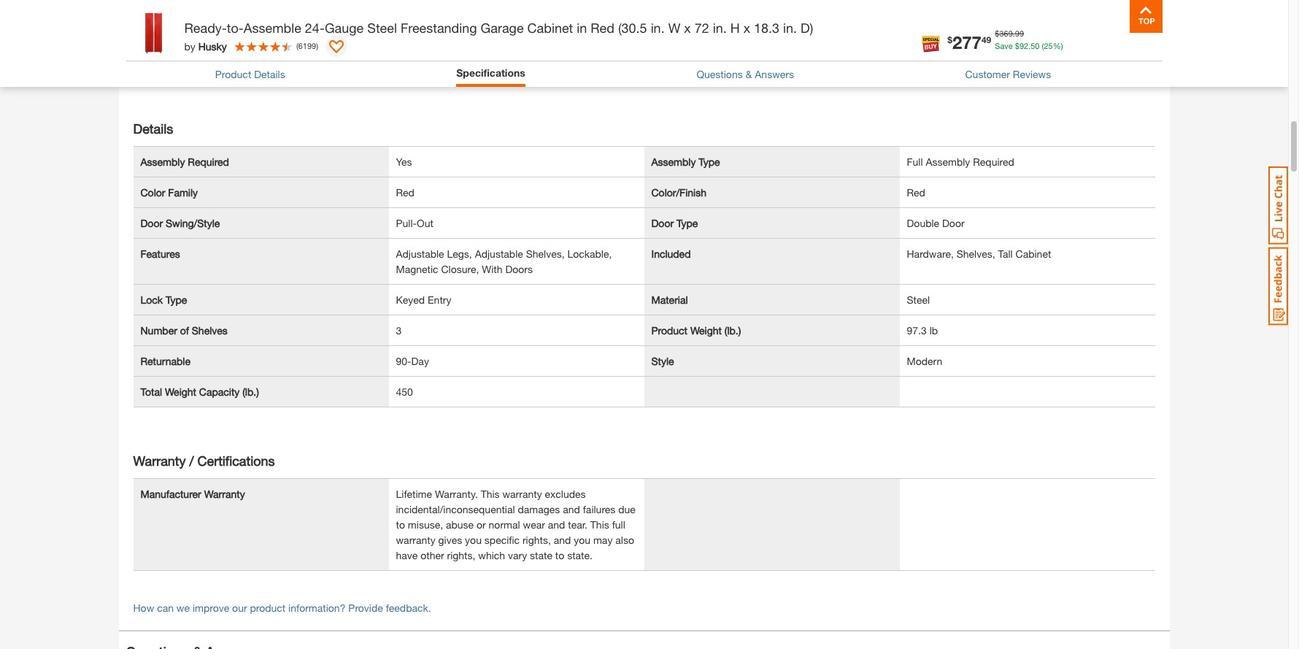 Task type: locate. For each thing, give the bounding box(es) containing it.
3 assembly from the left
[[926, 156, 971, 168]]

rights, down wear
[[523, 534, 551, 546]]

0 vertical spatial this
[[481, 488, 500, 500]]

lb for 150 lb
[[927, 54, 936, 66]]

type up color/finish
[[699, 156, 721, 168]]

0 horizontal spatial shelves,
[[526, 248, 565, 260]]

capacity down shelves
[[199, 386, 240, 398]]

gives
[[439, 534, 462, 546]]

2 horizontal spatial $
[[1016, 41, 1020, 50]]

2 adjustable from the left
[[475, 248, 523, 260]]

x
[[684, 20, 691, 36], [744, 20, 751, 36]]

0 horizontal spatial red
[[396, 186, 415, 199]]

details up assembly required
[[133, 121, 173, 137]]

0 horizontal spatial product
[[215, 68, 251, 80]]

red down full
[[907, 186, 926, 199]]

18.3 up 30.5
[[396, 23, 416, 35]]

this down failures
[[591, 519, 610, 531]]

3 door from the left
[[943, 217, 965, 230]]

assembled depth (in.)
[[141, 23, 241, 35]]

questions
[[697, 68, 743, 80]]

product down width
[[215, 68, 251, 80]]

$ for 369
[[996, 28, 1000, 38]]

1 vertical spatial weight
[[691, 324, 722, 337]]

(in.) for assembled width (in.)
[[224, 54, 240, 66]]

type for assembly type
[[699, 156, 721, 168]]

1 horizontal spatial rights,
[[523, 534, 551, 546]]

assembled for assembled height (in.)
[[652, 23, 703, 35]]

1 horizontal spatial cabinet
[[1016, 248, 1052, 260]]

you
[[465, 534, 482, 546], [574, 534, 591, 546]]

1 vertical spatial lb
[[930, 324, 938, 337]]

with
[[482, 263, 503, 276]]

2 horizontal spatial assembly
[[926, 156, 971, 168]]

(in.)
[[225, 23, 241, 35], [738, 23, 754, 35], [224, 54, 240, 66]]

ready-to-assemble 24-gauge steel freestanding garage cabinet in red (30.5 in. w x 72 in. h x 18.3 in. d)
[[184, 20, 814, 36]]

1 vertical spatial type
[[677, 217, 698, 230]]

assembly up color/finish
[[652, 156, 696, 168]]

lb right 150
[[927, 54, 936, 66]]

included
[[652, 248, 691, 260]]

by
[[184, 40, 196, 52]]

shelves, inside adjustable legs, adjustable shelves, lockable, magnetic closure, with doors
[[526, 248, 565, 260]]

in left "(30.5"
[[577, 20, 587, 36]]

18.3 in
[[396, 23, 427, 35]]

1 vertical spatial capacity
[[199, 386, 240, 398]]

assembled up by
[[141, 23, 192, 35]]

assembly for assembly required
[[141, 156, 185, 168]]

0 vertical spatial capacity
[[712, 54, 752, 66]]

state.
[[568, 549, 593, 562]]

specifications button
[[457, 65, 526, 83], [457, 65, 526, 80]]

red left "(30.5"
[[591, 20, 615, 36]]

to
[[396, 519, 405, 531], [556, 549, 565, 562]]

1 ( from the left
[[1042, 41, 1045, 50]]

1 vertical spatial steel
[[907, 294, 930, 306]]

door for door swing/style
[[141, 217, 163, 230]]

or
[[477, 519, 486, 531]]

0 vertical spatial weight
[[678, 54, 709, 66]]

0 vertical spatial warranty
[[133, 453, 186, 469]]

and down 'excludes'
[[563, 503, 580, 516]]

details down assemble
[[254, 68, 285, 80]]

$ down 99
[[1016, 41, 1020, 50]]

wear
[[523, 519, 545, 531]]

this up or in the left of the page
[[481, 488, 500, 500]]

0 horizontal spatial required
[[188, 156, 229, 168]]

in right 30.5
[[419, 54, 427, 66]]

72.0 in
[[907, 23, 938, 35]]

0 horizontal spatial rights,
[[447, 549, 476, 562]]

1 vertical spatial product
[[652, 324, 688, 337]]

0 horizontal spatial capacity
[[199, 386, 240, 398]]

(lb.) for total weight capacity (lb.)
[[243, 386, 259, 398]]

2 horizontal spatial in.
[[784, 20, 797, 36]]

warranty up damages
[[503, 488, 542, 500]]

0 horizontal spatial warranty
[[133, 453, 186, 469]]

0 horizontal spatial door
[[141, 217, 163, 230]]

misuse,
[[408, 519, 443, 531]]

0 horizontal spatial (lb.)
[[243, 386, 259, 398]]

type right lock
[[166, 294, 187, 306]]

(
[[1042, 41, 1045, 50], [296, 41, 298, 50]]

abuse
[[446, 519, 474, 531]]

0 horizontal spatial adjustable
[[396, 248, 444, 260]]

( right 50
[[1042, 41, 1045, 50]]

0 vertical spatial .
[[1013, 28, 1016, 38]]

also
[[616, 534, 635, 546]]

0 vertical spatial lb
[[927, 54, 936, 66]]

$ right 72.0 in
[[948, 34, 953, 45]]

2 required from the left
[[974, 156, 1015, 168]]

in right 72.0
[[930, 23, 938, 35]]

0 vertical spatial details
[[254, 68, 285, 80]]

assembly up color family
[[141, 156, 185, 168]]

cabinet right 'garage' at the top left of page
[[528, 20, 573, 36]]

2 ( from the left
[[296, 41, 298, 50]]

lb for 97.3 lb
[[930, 324, 938, 337]]

1 horizontal spatial product
[[652, 324, 688, 337]]

lb right 97.3
[[930, 324, 938, 337]]

2 vertical spatial weight
[[165, 386, 196, 398]]

depth
[[194, 23, 222, 35]]

failures
[[583, 503, 616, 516]]

door down color
[[141, 217, 163, 230]]

color family
[[141, 186, 198, 199]]

warranty left /
[[133, 453, 186, 469]]

1 horizontal spatial assembly
[[652, 156, 696, 168]]

(30.5
[[618, 20, 647, 36]]

18.3 right h
[[754, 20, 780, 36]]

legs,
[[447, 248, 472, 260]]

0 horizontal spatial details
[[133, 121, 173, 137]]

d)
[[801, 20, 814, 36]]

full
[[907, 156, 923, 168]]

1 vertical spatial details
[[133, 121, 173, 137]]

0 horizontal spatial assembly
[[141, 156, 185, 168]]

1 x from the left
[[684, 20, 691, 36]]

specific
[[485, 534, 520, 546]]

0 vertical spatial product
[[215, 68, 251, 80]]

2 door from the left
[[652, 217, 674, 230]]

1 horizontal spatial $
[[996, 28, 1000, 38]]

2 vertical spatial type
[[166, 294, 187, 306]]

have
[[396, 549, 418, 562]]

shelves, left tall
[[957, 248, 996, 260]]

adjustable up magnetic
[[396, 248, 444, 260]]

cabinet right tall
[[1016, 248, 1052, 260]]

1 horizontal spatial required
[[974, 156, 1015, 168]]

door type
[[652, 217, 698, 230]]

product details button
[[215, 66, 285, 82], [215, 66, 285, 82]]

$ for 277
[[948, 34, 953, 45]]

24-
[[305, 20, 325, 36]]

in
[[577, 20, 587, 36], [419, 23, 427, 35], [930, 23, 938, 35], [419, 54, 427, 66]]

door
[[141, 217, 163, 230], [652, 217, 674, 230], [943, 217, 965, 230]]

0 horizontal spatial warranty
[[396, 534, 436, 546]]

2 horizontal spatial door
[[943, 217, 965, 230]]

6199
[[298, 41, 316, 50]]

live chat image
[[1269, 167, 1289, 245]]

door right double
[[943, 217, 965, 230]]

$ 369 . 99 save $ 92 . 50 ( 25 %)
[[996, 28, 1064, 50]]

steel
[[367, 20, 397, 36], [907, 294, 930, 306]]

$ right 49
[[996, 28, 1000, 38]]

2 horizontal spatial type
[[699, 156, 721, 168]]

0 vertical spatial (lb.)
[[755, 54, 772, 66]]

you up state.
[[574, 534, 591, 546]]

tear.
[[568, 519, 588, 531]]

assembled down by
[[141, 54, 192, 66]]

capacity for shelf weight capacity (lb.)
[[712, 54, 752, 66]]

material
[[652, 294, 688, 306]]

height
[[706, 23, 735, 35]]

$
[[996, 28, 1000, 38], [948, 34, 953, 45], [1016, 41, 1020, 50]]

0 vertical spatial cabinet
[[528, 20, 573, 36]]

assembled
[[141, 23, 192, 35], [652, 23, 703, 35], [141, 54, 192, 66]]

2 in. from the left
[[713, 20, 727, 36]]

door up included
[[652, 217, 674, 230]]

0 horizontal spatial x
[[684, 20, 691, 36]]

steel up 97.3
[[907, 294, 930, 306]]

1 horizontal spatial shelves,
[[957, 248, 996, 260]]

red
[[591, 20, 615, 36], [396, 186, 415, 199], [907, 186, 926, 199]]

90-
[[396, 355, 412, 368]]

1 shelves, from the left
[[526, 248, 565, 260]]

0 horizontal spatial you
[[465, 534, 482, 546]]

0 horizontal spatial $
[[948, 34, 953, 45]]

to left misuse,
[[396, 519, 405, 531]]

1 horizontal spatial you
[[574, 534, 591, 546]]

( left ) at the left
[[296, 41, 298, 50]]

1 horizontal spatial steel
[[907, 294, 930, 306]]

reviews
[[1014, 68, 1052, 80]]

0 horizontal spatial cabinet
[[528, 20, 573, 36]]

in. left h
[[713, 20, 727, 36]]

you down or in the left of the page
[[465, 534, 482, 546]]

1 vertical spatial to
[[556, 549, 565, 562]]

0 horizontal spatial .
[[1013, 28, 1016, 38]]

color
[[141, 186, 165, 199]]

0 horizontal spatial (
[[296, 41, 298, 50]]

1 horizontal spatial x
[[744, 20, 751, 36]]

1 horizontal spatial (lb.)
[[725, 324, 742, 337]]

1 horizontal spatial warranty
[[204, 488, 245, 500]]

0 horizontal spatial steel
[[367, 20, 397, 36]]

1 vertical spatial (lb.)
[[725, 324, 742, 337]]

1 vertical spatial rights,
[[447, 549, 476, 562]]

(in.) up product details
[[224, 54, 240, 66]]

2 vertical spatial (lb.)
[[243, 386, 259, 398]]

warranty down certifications
[[204, 488, 245, 500]]

1 horizontal spatial red
[[591, 20, 615, 36]]

(in.) right depth
[[225, 23, 241, 35]]

in. left "w" at top right
[[651, 20, 665, 36]]

%)
[[1054, 41, 1064, 50]]

vary
[[508, 549, 527, 562]]

warranty
[[133, 453, 186, 469], [204, 488, 245, 500]]

shelves, up 'doors'
[[526, 248, 565, 260]]

assembly right full
[[926, 156, 971, 168]]

product weight (lb.)
[[652, 324, 742, 337]]

150
[[907, 54, 924, 66]]

rights, down gives
[[447, 549, 476, 562]]

adjustable up with
[[475, 248, 523, 260]]

0 horizontal spatial in.
[[651, 20, 665, 36]]

0 vertical spatial type
[[699, 156, 721, 168]]

369
[[1000, 28, 1013, 38]]

freestanding
[[401, 20, 477, 36]]

in for 72.0 in
[[930, 23, 938, 35]]

1 horizontal spatial capacity
[[712, 54, 752, 66]]

(lb.)
[[755, 54, 772, 66], [725, 324, 742, 337], [243, 386, 259, 398]]

1 horizontal spatial (
[[1042, 41, 1045, 50]]

weight
[[678, 54, 709, 66], [691, 324, 722, 337], [165, 386, 196, 398]]

and down the tear.
[[554, 534, 571, 546]]

product down material
[[652, 324, 688, 337]]

warranty up the have
[[396, 534, 436, 546]]

2 horizontal spatial (lb.)
[[755, 54, 772, 66]]

this
[[481, 488, 500, 500], [591, 519, 610, 531]]

h
[[731, 20, 740, 36]]

277
[[953, 32, 982, 52]]

0 vertical spatial rights,
[[523, 534, 551, 546]]

1 horizontal spatial type
[[677, 217, 698, 230]]

3
[[396, 324, 402, 337]]

x right "w" at top right
[[684, 20, 691, 36]]

door swing/style
[[141, 217, 220, 230]]

$ inside '$ 277 49'
[[948, 34, 953, 45]]

1 required from the left
[[188, 156, 229, 168]]

0 vertical spatial to
[[396, 519, 405, 531]]

assembled up shelf
[[652, 23, 703, 35]]

0 horizontal spatial type
[[166, 294, 187, 306]]

1 assembly from the left
[[141, 156, 185, 168]]

out
[[417, 217, 434, 230]]

x right h
[[744, 20, 751, 36]]

1 vertical spatial this
[[591, 519, 610, 531]]

lb
[[927, 54, 936, 66], [930, 324, 938, 337]]

lockable,
[[568, 248, 612, 260]]

1 horizontal spatial door
[[652, 217, 674, 230]]

2 assembly from the left
[[652, 156, 696, 168]]

(in.) right height in the top right of the page
[[738, 23, 754, 35]]

2 shelves, from the left
[[957, 248, 996, 260]]

1 vertical spatial .
[[1029, 41, 1031, 50]]

and left the tear.
[[548, 519, 565, 531]]

1 vertical spatial warranty
[[204, 488, 245, 500]]

capacity up 'questions'
[[712, 54, 752, 66]]

red up pull-
[[396, 186, 415, 199]]

which
[[479, 549, 505, 562]]

1 horizontal spatial warranty
[[503, 488, 542, 500]]

50
[[1031, 41, 1040, 50]]

steel right gauge at the top left of the page
[[367, 20, 397, 36]]

1 horizontal spatial in.
[[713, 20, 727, 36]]

in. left d)
[[784, 20, 797, 36]]

1 vertical spatial cabinet
[[1016, 248, 1052, 260]]

30.5
[[396, 54, 416, 66]]

capacity
[[712, 54, 752, 66], [199, 386, 240, 398]]

in up 30.5 in
[[419, 23, 427, 35]]

1 door from the left
[[141, 217, 163, 230]]

0 vertical spatial steel
[[367, 20, 397, 36]]

customer reviews button
[[966, 66, 1052, 82], [966, 66, 1052, 82]]

warranty / certifications
[[133, 453, 275, 469]]

72
[[695, 20, 710, 36]]

to right state
[[556, 549, 565, 562]]

type down color/finish
[[677, 217, 698, 230]]

1 horizontal spatial adjustable
[[475, 248, 523, 260]]

/
[[190, 453, 194, 469]]



Task type: vqa. For each thing, say whether or not it's contained in the screenshot.
Assembled Height (In.)
yes



Task type: describe. For each thing, give the bounding box(es) containing it.
weight for total
[[165, 386, 196, 398]]

1 vertical spatial warranty
[[396, 534, 436, 546]]

1 in. from the left
[[651, 20, 665, 36]]

3 in. from the left
[[784, 20, 797, 36]]

closure,
[[441, 263, 479, 276]]

our
[[232, 602, 247, 614]]

in for 30.5 in
[[419, 54, 427, 66]]

1 horizontal spatial .
[[1029, 41, 1031, 50]]

door for door type
[[652, 217, 674, 230]]

how can we improve our product information? provide feedback.
[[133, 602, 431, 614]]

full assembly required
[[907, 156, 1015, 168]]

2 vertical spatial and
[[554, 534, 571, 546]]

other
[[421, 549, 444, 562]]

$ 277 49
[[948, 32, 992, 52]]

90-day
[[396, 355, 429, 368]]

(lb.) for shelf weight capacity (lb.)
[[755, 54, 772, 66]]

assemble
[[244, 20, 302, 36]]

in for 18.3 in
[[419, 23, 427, 35]]

2 you from the left
[[574, 534, 591, 546]]

25
[[1045, 41, 1054, 50]]

capacity for total weight capacity (lb.)
[[199, 386, 240, 398]]

specifications
[[457, 66, 526, 79]]

keyed
[[396, 294, 425, 306]]

tall
[[999, 248, 1013, 260]]

double
[[907, 217, 940, 230]]

husky
[[198, 40, 227, 52]]

product image image
[[130, 7, 177, 55]]

shelves
[[192, 324, 228, 337]]

feedback link image
[[1269, 247, 1289, 326]]

1 adjustable from the left
[[396, 248, 444, 260]]

manufacturer warranty
[[141, 488, 245, 500]]

how can we improve our product information? provide feedback. link
[[133, 602, 431, 614]]

(in.) for assembled depth (in.)
[[225, 23, 241, 35]]

doors
[[506, 263, 533, 276]]

due
[[619, 503, 636, 516]]

0 horizontal spatial to
[[396, 519, 405, 531]]

product details
[[215, 68, 285, 80]]

hardware,
[[907, 248, 954, 260]]

customer
[[966, 68, 1011, 80]]

number of shelves
[[141, 324, 228, 337]]

gauge
[[325, 20, 364, 36]]

excludes
[[545, 488, 586, 500]]

shelf
[[652, 54, 675, 66]]

of
[[180, 324, 189, 337]]

97.3
[[907, 324, 927, 337]]

top button
[[1130, 0, 1163, 33]]

product for product details
[[215, 68, 251, 80]]

warranty.
[[435, 488, 478, 500]]

modern
[[907, 355, 943, 368]]

( inside $ 369 . 99 save $ 92 . 50 ( 25 %)
[[1042, 41, 1045, 50]]

number
[[141, 324, 177, 337]]

weight for shelf
[[678, 54, 709, 66]]

assembled height (in.)
[[652, 23, 754, 35]]

certifications
[[198, 453, 275, 469]]

0 horizontal spatial this
[[481, 488, 500, 500]]

1 horizontal spatial this
[[591, 519, 610, 531]]

2 horizontal spatial red
[[907, 186, 926, 199]]

width
[[194, 54, 221, 66]]

incidental/inconsequential
[[396, 503, 515, 516]]

product
[[250, 602, 286, 614]]

how
[[133, 602, 154, 614]]

pull-
[[396, 217, 417, 230]]

weight for product
[[691, 324, 722, 337]]

entry
[[428, 294, 452, 306]]

ready-
[[184, 20, 227, 36]]

provide
[[349, 602, 383, 614]]

assembled for assembled width (in.)
[[141, 54, 192, 66]]

product for product weight (lb.)
[[652, 324, 688, 337]]

garage
[[481, 20, 524, 36]]

1 vertical spatial and
[[548, 519, 565, 531]]

1 horizontal spatial details
[[254, 68, 285, 80]]

assembled for assembled depth (in.)
[[141, 23, 192, 35]]

to-
[[227, 20, 244, 36]]

feedback.
[[386, 602, 431, 614]]

lock type
[[141, 294, 187, 306]]

0 vertical spatial and
[[563, 503, 580, 516]]

manufacturer
[[141, 488, 201, 500]]

magnetic
[[396, 263, 439, 276]]

72.0
[[907, 23, 927, 35]]

total
[[141, 386, 162, 398]]

assembled width (in.)
[[141, 54, 240, 66]]

double door
[[907, 217, 965, 230]]

assembly required
[[141, 156, 229, 168]]

97.3 lb
[[907, 324, 938, 337]]

family
[[168, 186, 198, 199]]

features
[[141, 248, 180, 260]]

assembly for assembly type
[[652, 156, 696, 168]]

(in.) for assembled height (in.)
[[738, 23, 754, 35]]

full
[[612, 519, 626, 531]]

information?
[[289, 602, 346, 614]]

lifetime warranty. this warranty excludes incidental/inconsequential damages and failures due to misuse, abuse or normal wear and tear. this full warranty gives you specific rights, and you may also have other rights, which vary state to state.
[[396, 488, 636, 562]]

type for door type
[[677, 217, 698, 230]]

adjustable legs, adjustable shelves, lockable, magnetic closure, with doors
[[396, 248, 612, 276]]

color/finish
[[652, 186, 707, 199]]

style
[[652, 355, 674, 368]]

2 x from the left
[[744, 20, 751, 36]]

by husky
[[184, 40, 227, 52]]

total weight capacity (lb.)
[[141, 386, 259, 398]]

1 you from the left
[[465, 534, 482, 546]]

0 vertical spatial warranty
[[503, 488, 542, 500]]

answers
[[755, 68, 795, 80]]

damages
[[518, 503, 560, 516]]

type for lock type
[[166, 294, 187, 306]]

150 lb
[[907, 54, 936, 66]]

1 horizontal spatial 18.3
[[754, 20, 780, 36]]

lifetime
[[396, 488, 432, 500]]

assembly type
[[652, 156, 721, 168]]

0 horizontal spatial 18.3
[[396, 23, 416, 35]]

1 horizontal spatial to
[[556, 549, 565, 562]]

( 6199 )
[[296, 41, 318, 50]]

display image
[[329, 40, 344, 55]]

state
[[530, 549, 553, 562]]



